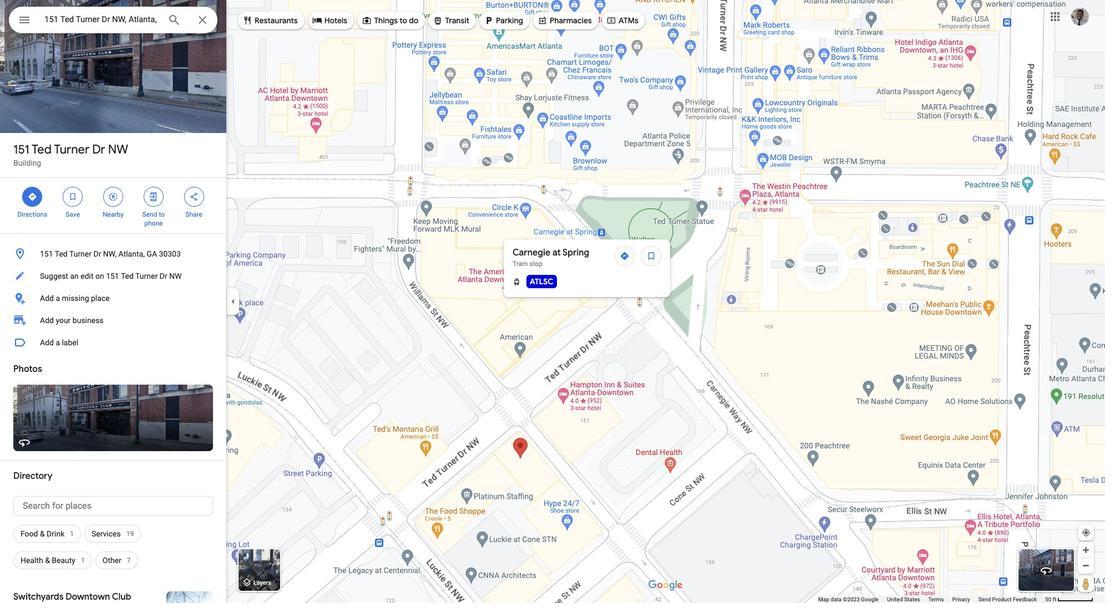 Task type: describe. For each thing, give the bounding box(es) containing it.
none field inside 151 ted turner dr nw, atlanta, ga 30303 field
[[44, 13, 159, 26]]

club
[[112, 592, 131, 603]]


[[484, 14, 494, 26]]

151 ted turner dr nw, atlanta, ga 30303
[[40, 250, 181, 259]]

ted inside suggest an edit on 151 ted turner dr nw button
[[121, 272, 134, 281]]


[[189, 191, 199, 203]]

services 19
[[92, 530, 134, 539]]

a for missing
[[56, 294, 60, 303]]

place
[[91, 294, 110, 303]]

nw inside 151 ted turner dr nw building
[[108, 142, 128, 158]]

30303
[[159, 250, 181, 259]]

 restaurants
[[242, 14, 298, 26]]

atlanta,
[[119, 250, 145, 259]]

carnegie
[[513, 247, 551, 259]]

send for send to phone
[[142, 211, 157, 219]]

50
[[1045, 597, 1052, 603]]

atlsc
[[530, 277, 554, 287]]

zoom out image
[[1082, 562, 1090, 570]]

food & drink 1
[[21, 530, 74, 539]]

transit
[[445, 16, 469, 26]]

 hotels
[[312, 14, 347, 26]]


[[242, 14, 252, 26]]

building
[[13, 159, 41, 168]]

restaurants
[[255, 16, 298, 26]]

151 Ted Turner Dr NW, Atlanta, GA 30303 field
[[9, 7, 217, 33]]

atms
[[619, 16, 639, 26]]

nw,
[[103, 250, 117, 259]]

switchyards downtown club
[[13, 592, 131, 603]]

ga
[[147, 250, 157, 259]]


[[108, 191, 118, 203]]

to inside  things to do
[[400, 16, 407, 26]]

add a missing place button
[[0, 287, 226, 310]]

suggest an edit on 151 ted turner dr nw
[[40, 272, 182, 281]]

tram
[[513, 260, 528, 268]]

label
[[62, 338, 78, 347]]

©2023
[[843, 597, 860, 603]]

carnegie at spring element
[[513, 246, 589, 260]]

151 ted turner dr nw main content
[[0, 0, 226, 604]]

downtown
[[66, 592, 110, 603]]

dr for nw
[[92, 142, 105, 158]]

none text field inside 151 ted turner dr nw main content
[[13, 497, 213, 517]]

151 ted turner dr nw building
[[13, 142, 128, 168]]

layers
[[253, 580, 271, 587]]

google account: leeland pitt  
(leeland.pitt@adept.ai) image
[[1071, 8, 1089, 25]]

send to phone
[[142, 211, 165, 227]]

suggest
[[40, 272, 68, 281]]

share
[[185, 211, 202, 219]]

50 ft
[[1045, 597, 1057, 603]]

privacy button
[[952, 596, 970, 604]]

save image
[[646, 251, 656, 261]]

streetcar image
[[513, 278, 521, 286]]

add a label
[[40, 338, 78, 347]]

 pharmacies
[[538, 14, 592, 26]]

other
[[103, 557, 121, 565]]

united states
[[887, 597, 920, 603]]

health & beauty 1
[[21, 557, 85, 565]]

phone
[[144, 220, 163, 227]]

things
[[374, 16, 398, 26]]

map data ©2023 google
[[818, 597, 879, 603]]

street view image
[[1040, 564, 1053, 578]]

50 ft button
[[1045, 597, 1094, 603]]

2 horizontal spatial 151
[[106, 272, 119, 281]]

spring
[[563, 247, 589, 259]]


[[68, 191, 78, 203]]

2 vertical spatial turner
[[135, 272, 158, 281]]


[[606, 14, 616, 26]]

map
[[818, 597, 829, 603]]


[[312, 14, 322, 26]]

tram stop element
[[513, 260, 543, 268]]

 search field
[[9, 7, 217, 36]]

& for beauty
[[45, 557, 50, 565]]

food
[[21, 530, 38, 539]]

nearby
[[103, 211, 124, 219]]

directions image
[[620, 251, 630, 261]]

1 for health & beauty
[[81, 557, 85, 565]]

add for add a missing place
[[40, 294, 54, 303]]

add for add a label
[[40, 338, 54, 347]]

suggest an edit on 151 ted turner dr nw button
[[0, 265, 226, 287]]

google
[[861, 597, 879, 603]]

151 for nw
[[13, 142, 29, 158]]

google maps element
[[0, 0, 1105, 604]]

business
[[73, 316, 104, 325]]



Task type: vqa. For each thing, say whether or not it's contained in the screenshot.


Task type: locate. For each thing, give the bounding box(es) containing it.
0 vertical spatial nw
[[108, 142, 128, 158]]

 button
[[9, 7, 40, 36]]

None text field
[[13, 497, 213, 517]]

a left the label
[[56, 338, 60, 347]]

2 vertical spatial add
[[40, 338, 54, 347]]

terms button
[[928, 596, 944, 604]]

states
[[904, 597, 920, 603]]

send for send product feedback
[[979, 597, 991, 603]]

on
[[95, 272, 104, 281]]

1 vertical spatial send
[[979, 597, 991, 603]]

1 horizontal spatial ted
[[55, 250, 68, 259]]

send inside send to phone
[[142, 211, 157, 219]]

dr inside 151 ted turner dr nw building
[[92, 142, 105, 158]]

7
[[127, 557, 131, 565]]

collapse side panel image
[[227, 296, 239, 308]]

ted for nw,
[[55, 250, 68, 259]]

nw down 30303
[[169, 272, 182, 281]]

edit
[[81, 272, 93, 281]]

add left your
[[40, 316, 54, 325]]

health
[[21, 557, 43, 565]]

0 horizontal spatial ted
[[32, 142, 52, 158]]

1 horizontal spatial &
[[45, 557, 50, 565]]

2 vertical spatial ted
[[121, 272, 134, 281]]

1 horizontal spatial send
[[979, 597, 991, 603]]

add your business
[[40, 316, 104, 325]]

add left the label
[[40, 338, 54, 347]]


[[27, 191, 37, 203]]

1 vertical spatial dr
[[93, 250, 101, 259]]

to up phone
[[159, 211, 165, 219]]

turner down ga
[[135, 272, 158, 281]]

0 vertical spatial send
[[142, 211, 157, 219]]

1 horizontal spatial 1
[[81, 557, 85, 565]]

zoom in image
[[1082, 547, 1090, 555]]

missing
[[62, 294, 89, 303]]

actions for 151 ted turner dr nw region
[[0, 178, 226, 234]]

151 ted turner dr nw, atlanta, ga 30303 button
[[0, 243, 226, 265]]

0 vertical spatial a
[[56, 294, 60, 303]]

 parking
[[484, 14, 523, 26]]

other 7
[[103, 557, 131, 565]]

 transit
[[433, 14, 469, 26]]

your
[[56, 316, 71, 325]]

to left do
[[400, 16, 407, 26]]

None field
[[44, 13, 159, 26]]

1 vertical spatial to
[[159, 211, 165, 219]]

stop
[[530, 260, 543, 268]]

terms
[[928, 597, 944, 603]]

1 vertical spatial ted
[[55, 250, 68, 259]]

privacy
[[952, 597, 970, 603]]

drink
[[47, 530, 64, 539]]

footer
[[818, 596, 1045, 604]]

151 inside 151 ted turner dr nw building
[[13, 142, 29, 158]]

photos
[[13, 364, 42, 375]]

2 vertical spatial dr
[[160, 272, 167, 281]]

to inside send to phone
[[159, 211, 165, 219]]

send left the product
[[979, 597, 991, 603]]

ted
[[32, 142, 52, 158], [55, 250, 68, 259], [121, 272, 134, 281]]

send up phone
[[142, 211, 157, 219]]

ft
[[1053, 597, 1057, 603]]

1 right drink
[[70, 530, 74, 538]]

3 add from the top
[[40, 338, 54, 347]]

turner up 
[[54, 142, 89, 158]]

directory
[[13, 471, 52, 482]]

151
[[13, 142, 29, 158], [40, 250, 53, 259], [106, 272, 119, 281]]

at
[[553, 247, 561, 259]]

a inside 'add a missing place' button
[[56, 294, 60, 303]]

0 vertical spatial dr
[[92, 142, 105, 158]]

do
[[409, 16, 419, 26]]

2 horizontal spatial ted
[[121, 272, 134, 281]]

0 vertical spatial ted
[[32, 142, 52, 158]]

19
[[126, 530, 134, 538]]

send product feedback button
[[979, 596, 1037, 604]]

1 vertical spatial &
[[45, 557, 50, 565]]

nw
[[108, 142, 128, 158], [169, 272, 182, 281]]

0 vertical spatial turner
[[54, 142, 89, 158]]

1 vertical spatial turner
[[69, 250, 92, 259]]

1 vertical spatial a
[[56, 338, 60, 347]]


[[362, 14, 372, 26]]

an
[[70, 272, 79, 281]]

1 inside food & drink 1
[[70, 530, 74, 538]]

a
[[56, 294, 60, 303], [56, 338, 60, 347]]

nw up the 
[[108, 142, 128, 158]]

1 right beauty
[[81, 557, 85, 565]]

add
[[40, 294, 54, 303], [40, 316, 54, 325], [40, 338, 54, 347]]

1 a from the top
[[56, 294, 60, 303]]

1 horizontal spatial 151
[[40, 250, 53, 259]]

ted up building
[[32, 142, 52, 158]]

151 up suggest
[[40, 250, 53, 259]]

& right the food
[[40, 530, 45, 539]]

ted down atlanta,
[[121, 272, 134, 281]]

nw inside button
[[169, 272, 182, 281]]

send product feedback
[[979, 597, 1037, 603]]

1 for food & drink
[[70, 530, 74, 538]]

show your location image
[[1081, 528, 1091, 538]]


[[149, 191, 159, 203]]

turner up an
[[69, 250, 92, 259]]

hotels
[[324, 16, 347, 26]]


[[18, 12, 31, 28]]

151 right on
[[106, 272, 119, 281]]

1
[[70, 530, 74, 538], [81, 557, 85, 565]]

a for label
[[56, 338, 60, 347]]

product
[[992, 597, 1012, 603]]

save
[[66, 211, 80, 219]]

1 add from the top
[[40, 294, 54, 303]]

united
[[887, 597, 903, 603]]

switchyards
[[13, 592, 64, 603]]

footer containing map data ©2023 google
[[818, 596, 1045, 604]]

beauty
[[52, 557, 75, 565]]

2 vertical spatial 151
[[106, 272, 119, 281]]

turner for nw,
[[69, 250, 92, 259]]

parking
[[496, 16, 523, 26]]

2 add from the top
[[40, 316, 54, 325]]

0 horizontal spatial 1
[[70, 530, 74, 538]]

send inside button
[[979, 597, 991, 603]]

a left missing
[[56, 294, 60, 303]]

add a missing place
[[40, 294, 110, 303]]

dr for nw,
[[93, 250, 101, 259]]

to
[[400, 16, 407, 26], [159, 211, 165, 219]]

add down suggest
[[40, 294, 54, 303]]

add a label button
[[0, 332, 226, 354]]

& right health
[[45, 557, 50, 565]]

directions
[[17, 211, 47, 219]]

ted inside 151 ted turner dr nw building
[[32, 142, 52, 158]]

1 vertical spatial 151
[[40, 250, 53, 259]]

1 horizontal spatial nw
[[169, 272, 182, 281]]

switchyards downtown club link
[[0, 583, 226, 604]]

0 vertical spatial 151
[[13, 142, 29, 158]]

turner for nw
[[54, 142, 89, 158]]

a inside add a label button
[[56, 338, 60, 347]]

2 a from the top
[[56, 338, 60, 347]]

151 for nw,
[[40, 250, 53, 259]]

show street view coverage image
[[1078, 576, 1094, 593]]

 atms
[[606, 14, 639, 26]]

0 horizontal spatial &
[[40, 530, 45, 539]]

0 horizontal spatial to
[[159, 211, 165, 219]]

1 vertical spatial nw
[[169, 272, 182, 281]]

1 vertical spatial add
[[40, 316, 54, 325]]

data
[[831, 597, 842, 603]]

dr
[[92, 142, 105, 158], [93, 250, 101, 259], [160, 272, 167, 281]]

feedback
[[1013, 597, 1037, 603]]

add your business link
[[0, 310, 226, 332]]

1 inside "health & beauty 1"
[[81, 557, 85, 565]]

turner inside 151 ted turner dr nw building
[[54, 142, 89, 158]]

1 horizontal spatial to
[[400, 16, 407, 26]]

send
[[142, 211, 157, 219], [979, 597, 991, 603]]

151 up building
[[13, 142, 29, 158]]

pharmacies
[[550, 16, 592, 26]]

 things to do
[[362, 14, 419, 26]]

footer inside "google maps" element
[[818, 596, 1045, 604]]

ted inside 151 ted turner dr nw, atlanta, ga 30303 button
[[55, 250, 68, 259]]

0 vertical spatial &
[[40, 530, 45, 539]]

services
[[92, 530, 121, 539]]

& for drink
[[40, 530, 45, 539]]

0 horizontal spatial nw
[[108, 142, 128, 158]]

0 horizontal spatial 151
[[13, 142, 29, 158]]

ted for nw
[[32, 142, 52, 158]]

0 vertical spatial to
[[400, 16, 407, 26]]

ted up suggest
[[55, 250, 68, 259]]

0 horizontal spatial send
[[142, 211, 157, 219]]

united states button
[[887, 596, 920, 604]]

add for add your business
[[40, 316, 54, 325]]

turner
[[54, 142, 89, 158], [69, 250, 92, 259], [135, 272, 158, 281]]


[[433, 14, 443, 26]]

carnegie at spring tram stop
[[513, 247, 589, 268]]

0 vertical spatial 1
[[70, 530, 74, 538]]

1 vertical spatial 1
[[81, 557, 85, 565]]

0 vertical spatial add
[[40, 294, 54, 303]]



